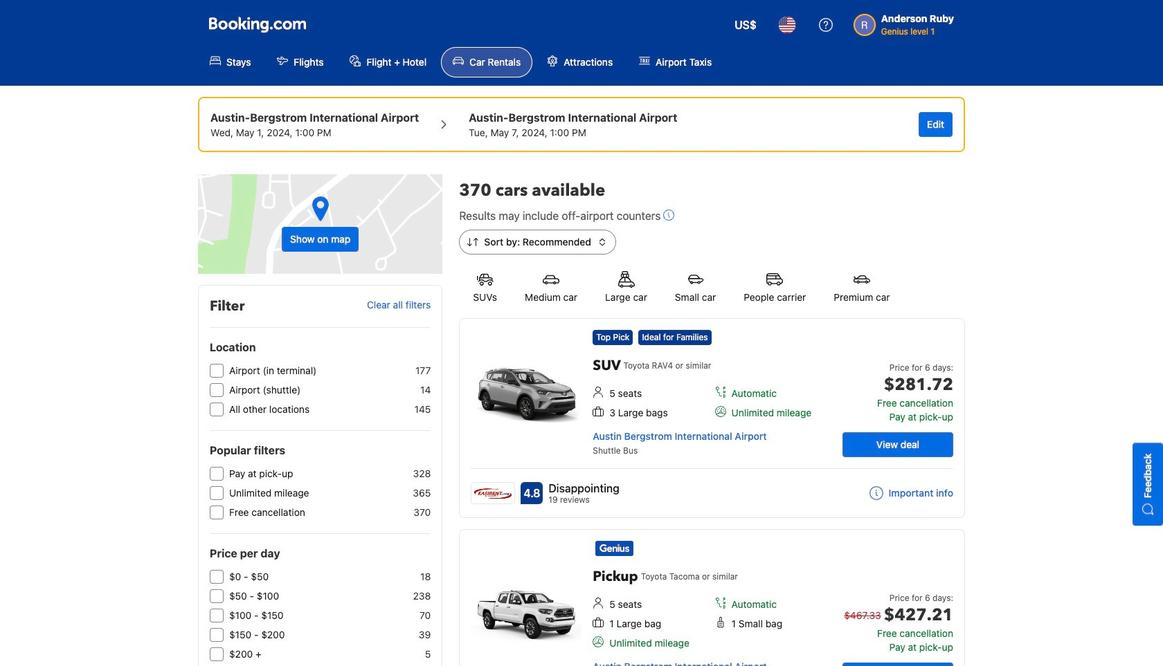 Task type: describe. For each thing, give the bounding box(es) containing it.
pick-up location element
[[211, 109, 419, 126]]

1 product card group from the top
[[459, 319, 965, 519]]

drop-off location element
[[469, 109, 678, 126]]

pick-up date element
[[211, 126, 419, 140]]

search summary element
[[198, 97, 965, 152]]



Task type: vqa. For each thing, say whether or not it's contained in the screenshot.
Customer rating 6.9 OK ELEMENT
no



Task type: locate. For each thing, give the bounding box(es) containing it.
1 group from the left
[[211, 109, 419, 140]]

supplied by rc - easirent image
[[472, 483, 515, 504]]

0 horizontal spatial group
[[211, 109, 419, 140]]

group
[[211, 109, 419, 140], [469, 109, 678, 140]]

1 vertical spatial product card group
[[459, 530, 965, 667]]

1 horizontal spatial group
[[469, 109, 678, 140]]

2 group from the left
[[469, 109, 678, 140]]

2 product card group from the top
[[459, 530, 965, 667]]

product card group
[[459, 319, 965, 519], [459, 530, 965, 667]]

0 vertical spatial product card group
[[459, 319, 965, 519]]

drop-off date element
[[469, 126, 678, 140]]

if you choose one, you'll need to make your own way there - but prices can be a lot lower. image
[[664, 210, 675, 221], [664, 210, 675, 221]]

skip to main content element
[[0, 0, 1163, 86]]



